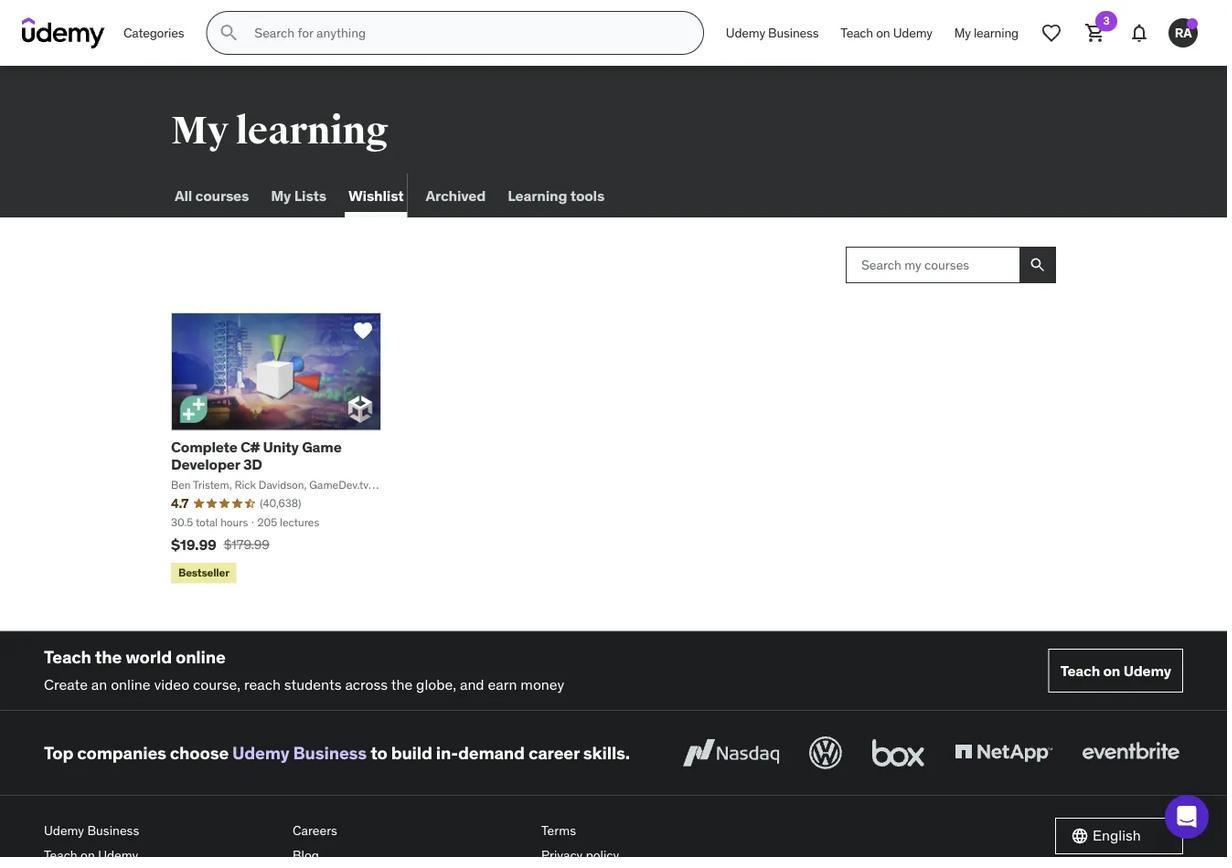 Task type: locate. For each thing, give the bounding box(es) containing it.
0 vertical spatial online
[[176, 646, 226, 668]]

1 horizontal spatial learning
[[974, 24, 1019, 41]]

1 vertical spatial learning
[[235, 107, 388, 155]]

udemy
[[726, 24, 765, 41], [893, 24, 933, 41], [1124, 662, 1171, 680], [232, 742, 289, 764], [44, 822, 84, 839]]

1 horizontal spatial business
[[293, 742, 367, 764]]

Search for anything text field
[[251, 17, 681, 48]]

across
[[345, 676, 388, 694]]

$19.99
[[171, 536, 216, 554]]

my
[[955, 24, 971, 41], [171, 107, 229, 155], [271, 186, 291, 205]]

categories
[[123, 24, 184, 41]]

learning tools link
[[504, 174, 608, 218]]

learning
[[508, 186, 567, 205]]

udemy business link
[[715, 11, 830, 55], [232, 742, 367, 764], [44, 818, 278, 843]]

notifications image
[[1129, 22, 1150, 44]]

the left globe,
[[391, 676, 413, 694]]

1 horizontal spatial my
[[271, 186, 291, 205]]

0 vertical spatial udemy business
[[726, 24, 819, 41]]

teach on udemy link
[[830, 11, 944, 55], [1049, 649, 1183, 693]]

0 horizontal spatial teach on udemy link
[[830, 11, 944, 55]]

teach on udemy
[[841, 24, 933, 41], [1061, 662, 1171, 680]]

and
[[460, 676, 484, 694]]

terms link
[[541, 818, 776, 843]]

1 vertical spatial teach on udemy link
[[1049, 649, 1183, 693]]

learning
[[974, 24, 1019, 41], [235, 107, 388, 155]]

my inside my lists link
[[271, 186, 291, 205]]

1 vertical spatial my learning
[[171, 107, 388, 155]]

complete c# unity game developer 3d link
[[171, 437, 342, 474]]

all courses
[[175, 186, 249, 205]]

1 horizontal spatial the
[[391, 676, 413, 694]]

$19.99 $179.99
[[171, 536, 270, 554]]

2 vertical spatial business
[[87, 822, 139, 839]]

my learning up 'my lists'
[[171, 107, 388, 155]]

1 vertical spatial udemy business link
[[232, 742, 367, 764]]

2 vertical spatial my
[[271, 186, 291, 205]]

1 horizontal spatial udemy business
[[726, 24, 819, 41]]

(40,638)
[[260, 497, 301, 511]]

my learning
[[955, 24, 1019, 41], [171, 107, 388, 155]]

c#
[[240, 437, 260, 456]]

search image
[[1029, 256, 1047, 274]]

money
[[521, 676, 564, 694]]

on
[[876, 24, 890, 41], [1103, 662, 1121, 680]]

teach on udemy for bottommost teach on udemy link
[[1061, 662, 1171, 680]]

my left wishlist image
[[955, 24, 971, 41]]

0 horizontal spatial the
[[95, 646, 122, 668]]

archived
[[426, 186, 486, 205]]

205
[[257, 516, 277, 530]]

1 vertical spatial my
[[171, 107, 229, 155]]

1 horizontal spatial my learning
[[955, 24, 1019, 41]]

0 vertical spatial learning
[[974, 24, 1019, 41]]

my inside my learning link
[[955, 24, 971, 41]]

course,
[[193, 676, 241, 694]]

teach on udemy for the topmost teach on udemy link
[[841, 24, 933, 41]]

teach the world online create an online video course, reach students across the globe, and earn money
[[44, 646, 564, 694]]

pettie
[[228, 493, 258, 507]]

learning left wishlist image
[[974, 24, 1019, 41]]

learning up lists
[[235, 107, 388, 155]]

3d
[[243, 455, 262, 474]]

0 vertical spatial my learning
[[955, 24, 1019, 41]]

online right an
[[111, 676, 151, 694]]

1 horizontal spatial teach on udemy link
[[1049, 649, 1183, 693]]

the up an
[[95, 646, 122, 668]]

tristem,
[[193, 478, 232, 492]]

1 horizontal spatial online
[[176, 646, 226, 668]]

0 horizontal spatial on
[[876, 24, 890, 41]]

all
[[175, 186, 192, 205]]

choose
[[170, 742, 229, 764]]

careers
[[293, 822, 337, 839]]

nasdaq image
[[679, 733, 784, 773]]

wishlist link
[[345, 174, 407, 218]]

0 horizontal spatial teach
[[44, 646, 91, 668]]

1 vertical spatial teach on udemy
[[1061, 662, 1171, 680]]

0 horizontal spatial business
[[87, 822, 139, 839]]

to
[[370, 742, 387, 764]]

0 horizontal spatial my
[[171, 107, 229, 155]]

udemy image
[[22, 17, 105, 48]]

my lists link
[[267, 174, 330, 218]]

0 vertical spatial my
[[955, 24, 971, 41]]

careers link
[[293, 818, 527, 843]]

udemy business
[[726, 24, 819, 41], [44, 822, 139, 839]]

my learning left wishlist image
[[955, 24, 1019, 41]]

shopping cart with 3 items image
[[1085, 22, 1107, 44]]

business
[[768, 24, 819, 41], [293, 742, 367, 764], [87, 822, 139, 839]]

netapp image
[[951, 733, 1056, 773]]

the
[[95, 646, 122, 668], [391, 676, 413, 694]]

my up all courses
[[171, 107, 229, 155]]

world
[[125, 646, 172, 668]]

2 horizontal spatial my
[[955, 24, 971, 41]]

total
[[196, 516, 218, 530]]

students
[[284, 676, 342, 694]]

2 horizontal spatial teach
[[1061, 662, 1100, 680]]

reach
[[244, 676, 281, 694]]

demand
[[458, 742, 525, 764]]

1 horizontal spatial on
[[1103, 662, 1121, 680]]

my left lists
[[271, 186, 291, 205]]

remove from wishlist image
[[352, 320, 374, 342]]

in-
[[436, 742, 458, 764]]

2 horizontal spatial business
[[768, 24, 819, 41]]

3 link
[[1074, 11, 1118, 55]]

0 horizontal spatial online
[[111, 676, 151, 694]]

ben
[[171, 478, 191, 492]]

hours
[[221, 516, 248, 530]]

0 horizontal spatial udemy business
[[44, 822, 139, 839]]

submit search image
[[218, 22, 240, 44]]

1 vertical spatial the
[[391, 676, 413, 694]]

0 vertical spatial teach on udemy
[[841, 24, 933, 41]]

video
[[154, 676, 189, 694]]

1 horizontal spatial teach on udemy
[[1061, 662, 1171, 680]]

0 horizontal spatial teach on udemy
[[841, 24, 933, 41]]

online
[[176, 646, 226, 668], [111, 676, 151, 694]]

skills.
[[583, 742, 630, 764]]

teach
[[841, 24, 873, 41], [44, 646, 91, 668], [1061, 662, 1100, 680]]

an
[[91, 676, 107, 694]]

online up course,
[[176, 646, 226, 668]]

0 horizontal spatial my learning
[[171, 107, 388, 155]]

wishlist
[[348, 186, 404, 205]]

my lists
[[271, 186, 326, 205]]

0 vertical spatial business
[[768, 24, 819, 41]]

1 vertical spatial business
[[293, 742, 367, 764]]

my for my learning link
[[955, 24, 971, 41]]

3
[[1103, 14, 1110, 28]]

0 vertical spatial udemy business link
[[715, 11, 830, 55]]

top companies choose udemy business to build in-demand career skills.
[[44, 742, 630, 764]]



Task type: vqa. For each thing, say whether or not it's contained in the screenshot.
video
yes



Task type: describe. For each thing, give the bounding box(es) containing it.
lists
[[294, 186, 326, 205]]

developer
[[171, 455, 240, 474]]

Search my courses text field
[[846, 247, 1020, 283]]

unity
[[263, 437, 299, 456]]

bestseller
[[178, 566, 229, 580]]

volkswagen image
[[806, 733, 846, 773]]

you have alerts image
[[1187, 18, 1198, 29]]

career
[[529, 742, 580, 764]]

0 horizontal spatial learning
[[235, 107, 388, 155]]

205 lectures
[[257, 516, 319, 530]]

complete c# unity game developer 3d ben tristem, rick davidson, gamedev.tv team, gary pettie
[[171, 437, 368, 507]]

2 vertical spatial udemy business link
[[44, 818, 278, 843]]

english button
[[1055, 818, 1183, 855]]

my for my lists link
[[271, 186, 291, 205]]

courses
[[195, 186, 249, 205]]

1 vertical spatial on
[[1103, 662, 1121, 680]]

gary
[[203, 493, 226, 507]]

30.5 total hours
[[171, 516, 248, 530]]

box image
[[868, 733, 929, 773]]

game
[[302, 437, 342, 456]]

tools
[[570, 186, 605, 205]]

teach inside teach the world online create an online video course, reach students across the globe, and earn money
[[44, 646, 91, 668]]

team,
[[171, 493, 200, 507]]

build
[[391, 742, 432, 764]]

eventbrite image
[[1078, 733, 1183, 773]]

english
[[1093, 827, 1141, 846]]

0 vertical spatial the
[[95, 646, 122, 668]]

$179.99
[[224, 537, 270, 553]]

davidson,
[[259, 478, 307, 492]]

terms
[[541, 822, 576, 839]]

ra
[[1175, 24, 1192, 41]]

categories button
[[112, 11, 195, 55]]

small image
[[1071, 827, 1089, 846]]

1 vertical spatial udemy business
[[44, 822, 139, 839]]

wishlist image
[[1041, 22, 1063, 44]]

my learning link
[[944, 11, 1030, 55]]

create
[[44, 676, 88, 694]]

gamedev.tv
[[309, 478, 368, 492]]

1 horizontal spatial teach
[[841, 24, 873, 41]]

earn
[[488, 676, 517, 694]]

all courses link
[[171, 174, 253, 218]]

40638 reviews element
[[260, 496, 301, 512]]

archived link
[[422, 174, 489, 218]]

0 vertical spatial on
[[876, 24, 890, 41]]

0 vertical spatial teach on udemy link
[[830, 11, 944, 55]]

lectures
[[280, 516, 319, 530]]

top
[[44, 742, 73, 764]]

ra link
[[1161, 11, 1205, 55]]

4.7
[[171, 495, 189, 512]]

globe,
[[416, 676, 456, 694]]

learning tools
[[508, 186, 605, 205]]

rick
[[234, 478, 256, 492]]

companies
[[77, 742, 166, 764]]

complete
[[171, 437, 237, 456]]

30.5
[[171, 516, 193, 530]]

1 vertical spatial online
[[111, 676, 151, 694]]



